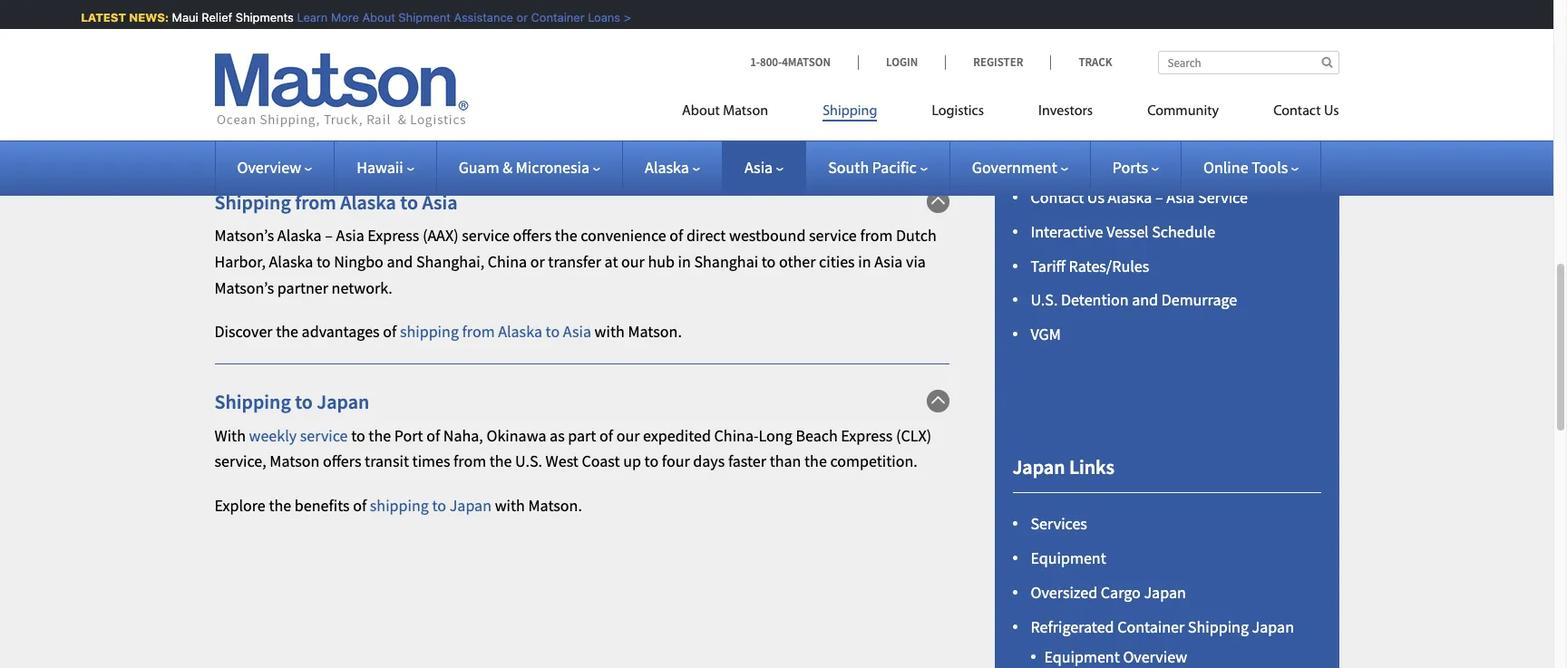 Task type: locate. For each thing, give the bounding box(es) containing it.
0 vertical spatial equipment link
[[1031, 153, 1107, 173]]

1 vertical spatial equipment overview link
[[1045, 647, 1188, 668]]

services link up track link
[[1031, 24, 1088, 44]]

1 equipment overview link from the top
[[1045, 115, 1188, 135]]

2 equipment overview link from the top
[[1045, 647, 1188, 668]]

–
[[838, 0, 846, 20], [381, 25, 388, 46], [1300, 58, 1308, 79], [1156, 187, 1164, 208], [325, 225, 333, 246]]

than right faster
[[770, 451, 802, 472]]

1 horizontal spatial us
[[1325, 104, 1340, 119]]

(clx) down shipments
[[270, 25, 305, 46]]

1 horizontal spatial contact
[[1274, 104, 1321, 119]]

1 horizontal spatial matson
[[723, 104, 769, 119]]

1 horizontal spatial u.s.
[[515, 451, 543, 472]]

refrigerated for refrigerated container shipping japan
[[1031, 616, 1115, 637]]

us inside top menu navigation
[[1325, 104, 1340, 119]]

0 horizontal spatial us
[[1088, 187, 1105, 208]]

the inside matson's alaska – asia express (aax) service offers the convenience of direct westbound service from dutch harbor, alaska to ningbo and shanghai, china or transfer at our hub in shanghai to other cities in asia via matson's partner network.
[[555, 225, 578, 246]]

long up have
[[849, 0, 883, 20]]

0 horizontal spatial contact
[[1031, 187, 1084, 208]]

the
[[375, 0, 397, 20], [498, 121, 520, 142], [555, 225, 578, 246], [276, 321, 298, 342], [369, 425, 391, 446], [490, 451, 512, 472], [805, 451, 827, 472], [269, 495, 291, 516]]

2 vertical spatial beach
[[796, 425, 838, 446]]

south
[[828, 157, 869, 178]]

0 horizontal spatial offers
[[323, 451, 362, 472]]

other
[[779, 251, 816, 272]]

china
[[315, 0, 354, 20], [795, 0, 835, 20], [338, 25, 377, 46], [675, 25, 715, 46], [438, 121, 477, 142], [488, 251, 527, 272]]

1 vertical spatial long
[[392, 25, 425, 46]]

services link down japan links
[[1031, 514, 1088, 534]]

1 vertical spatial offers
[[323, 451, 362, 472]]

south pacific link
[[828, 157, 928, 178]]

1 vertical spatial beach
[[429, 25, 471, 46]]

equipment up the 'oversized'
[[1031, 548, 1107, 569]]

0 vertical spatial matson
[[723, 104, 769, 119]]

1 horizontal spatial service
[[462, 225, 510, 246]]

than inside shipping from china to the u.s. is easy and fast with matson's two expedited services, china – long beach express (clx) and china – long beach express plus (clx+). matson's china shipping services have offered customers more than 15 years of uninterrupted service, industry-leading reliability and world-class customer service.
[[328, 51, 360, 72]]

tools
[[1252, 157, 1289, 178]]

shipping down shanghai,
[[400, 321, 459, 342]]

long down shipment
[[392, 25, 425, 46]]

discover the advantages of shipping from alaska to asia with matson.
[[215, 321, 682, 342]]

than inside 'to the port of naha, okinawa as part of our expedited china-long beach express (clx) service, matson offers transit times from the u.s. west coast up to four days faster than the competition.'
[[770, 451, 802, 472]]

asia down matson's alaska – asia express (aax) service offers the convenience of direct westbound service from dutch harbor, alaska to ningbo and shanghai, china or transfer at our hub in shanghai to other cities in asia via matson's partner network.
[[563, 321, 592, 342]]

asia down track link
[[1031, 84, 1059, 105]]

u.s. up vgm
[[1031, 290, 1058, 311]]

the up transfer on the top left
[[555, 225, 578, 246]]

learn more about shipping from china to the u.s . with matson.
[[215, 121, 641, 142]]

or right assistance
[[510, 10, 522, 24]]

contact us alaska – asia service
[[1031, 187, 1248, 208]]

1 vertical spatial than
[[770, 451, 802, 472]]

alaska down matson's alaska – asia express (aax) service offers the convenience of direct westbound service from dutch harbor, alaska to ningbo and shanghai, china or transfer at our hub in shanghai to other cities in asia via matson's partner network.
[[498, 321, 543, 342]]

china inside matson's alaska – asia express (aax) service offers the convenience of direct westbound service from dutch harbor, alaska to ningbo and shanghai, china or transfer at our hub in shanghai to other cities in asia via matson's partner network.
[[488, 251, 527, 272]]

news:
[[123, 10, 163, 24]]

0 horizontal spatial (clx)
[[270, 25, 305, 46]]

expedited up four
[[643, 425, 711, 446]]

advantages
[[302, 321, 380, 342]]

two
[[633, 0, 659, 20]]

refrigerated container shipping alaska – asia link
[[1031, 58, 1308, 105]]

years
[[383, 51, 419, 72]]

0 vertical spatial u.s.
[[401, 0, 428, 20]]

0 vertical spatial refrigerated
[[1031, 58, 1115, 79]]

the up 'transit'
[[369, 425, 391, 446]]

equipment overview
[[1045, 115, 1188, 135], [1045, 647, 1188, 668]]

equipment down investors "link"
[[1031, 153, 1107, 173]]

2 vertical spatial overview
[[1124, 647, 1188, 668]]

0 horizontal spatial or
[[510, 10, 522, 24]]

1 horizontal spatial or
[[531, 251, 545, 272]]

more
[[289, 51, 325, 72], [256, 121, 292, 142]]

1 vertical spatial matson.
[[628, 321, 682, 342]]

1 vertical spatial service,
[[215, 451, 267, 472]]

1 services link from the top
[[1031, 24, 1088, 44]]

express inside matson's alaska – asia express (aax) service offers the convenience of direct westbound service from dutch harbor, alaska to ningbo and shanghai, china or transfer at our hub in shanghai to other cities in asia via matson's partner network.
[[368, 225, 419, 246]]

matson
[[723, 104, 769, 119], [270, 451, 320, 472]]

to inside shipping from china to the u.s. is easy and fast with matson's two expedited services, china – long beach express (clx) and china – long beach express plus (clx+). matson's china shipping services have offered customers more than 15 years of uninterrupted service, industry-leading reliability and world-class customer service.
[[357, 0, 372, 20]]

explore the benefits of shipping to japan with matson.
[[215, 495, 582, 516]]

0 vertical spatial expedited
[[662, 0, 730, 20]]

2 backtop image from the top
[[927, 390, 949, 413]]

equipment overview link down refrigerated container shipping japan
[[1045, 647, 1188, 668]]

express up ningbo
[[368, 225, 419, 246]]

search image
[[1322, 56, 1333, 68]]

1 equipment link from the top
[[1031, 153, 1107, 173]]

and right ningbo
[[387, 251, 413, 272]]

0 horizontal spatial long
[[392, 25, 425, 46]]

– up years on the left
[[381, 25, 388, 46]]

0 vertical spatial equipment overview link
[[1045, 115, 1188, 135]]

container up 'plus'
[[525, 10, 578, 24]]

service,
[[538, 51, 590, 72], [215, 451, 267, 472]]

overview down about
[[237, 157, 301, 178]]

0 horizontal spatial about
[[356, 10, 389, 24]]

(clx) up competition.
[[896, 425, 932, 446]]

800-
[[760, 54, 782, 70]]

1 vertical spatial about
[[682, 104, 720, 119]]

refrigerated for refrigerated container shipping alaska – asia
[[1031, 58, 1115, 79]]

1 vertical spatial our
[[617, 425, 640, 446]]

refrigerated container shipping japan
[[1031, 616, 1295, 637]]

2 vertical spatial u.s.
[[515, 451, 543, 472]]

0 horizontal spatial than
[[328, 51, 360, 72]]

0 vertical spatial our
[[622, 251, 645, 272]]

shipping to japan link
[[215, 389, 370, 415]]

via
[[906, 251, 926, 272]]

u.s. left is on the top left
[[401, 0, 428, 20]]

services
[[1031, 24, 1088, 44], [1031, 514, 1088, 534]]

our right at
[[622, 251, 645, 272]]

than left '15'
[[328, 51, 360, 72]]

equipment
[[1045, 115, 1120, 135], [1031, 153, 1107, 173], [1031, 548, 1107, 569], [1045, 647, 1120, 668]]

matson down the weekly service link
[[270, 451, 320, 472]]

1 vertical spatial (clx)
[[896, 425, 932, 446]]

1 vertical spatial expedited
[[643, 425, 711, 446]]

demurrage
[[1162, 290, 1238, 311]]

0 vertical spatial contact
[[1274, 104, 1321, 119]]

services link for oversized cargo japan
[[1031, 514, 1088, 534]]

about
[[356, 10, 389, 24], [682, 104, 720, 119]]

container down cargo on the right bottom of the page
[[1118, 616, 1185, 637]]

1 vertical spatial services link
[[1031, 514, 1088, 534]]

china right shanghai,
[[488, 251, 527, 272]]

service, down 'plus'
[[538, 51, 590, 72]]

1 horizontal spatial about
[[682, 104, 720, 119]]

beach up competition.
[[796, 425, 838, 446]]

(aax)
[[423, 225, 459, 246]]

1 backtop image from the top
[[927, 190, 949, 213]]

alaska up contact us link
[[1253, 58, 1297, 79]]

1 horizontal spatial service,
[[538, 51, 590, 72]]

2 horizontal spatial service
[[809, 225, 857, 246]]

leading
[[655, 51, 705, 72]]

service down shipping to japan link
[[300, 425, 348, 446]]

1 vertical spatial us
[[1088, 187, 1105, 208]]

service up shanghai,
[[462, 225, 510, 246]]

0 horizontal spatial in
[[678, 251, 691, 272]]

and down rates/rules
[[1132, 290, 1159, 311]]

alaska
[[1253, 58, 1297, 79], [645, 157, 689, 178], [1108, 187, 1153, 208], [340, 189, 396, 215], [277, 225, 322, 246], [269, 251, 313, 272], [498, 321, 543, 342]]

1 equipment overview from the top
[[1045, 115, 1188, 135]]

1 horizontal spatial (clx)
[[896, 425, 932, 446]]

1 refrigerated from the top
[[1031, 58, 1115, 79]]

okinawa
[[487, 425, 547, 446]]

1 vertical spatial or
[[531, 251, 545, 272]]

offers inside matson's alaska – asia express (aax) service offers the convenience of direct westbound service from dutch harbor, alaska to ningbo and shanghai, china or transfer at our hub in shanghai to other cities in asia via matson's partner network.
[[513, 225, 552, 246]]

matson inside top menu navigation
[[723, 104, 769, 119]]

alaska down "ports"
[[1108, 187, 1153, 208]]

asia inside the refrigerated container shipping alaska – asia
[[1031, 84, 1059, 105]]

0 vertical spatial (clx)
[[270, 25, 305, 46]]

refrigerated inside the refrigerated container shipping alaska – asia
[[1031, 58, 1115, 79]]

us down search image
[[1325, 104, 1340, 119]]

1 vertical spatial equipment link
[[1031, 548, 1107, 569]]

world-
[[805, 51, 850, 72]]

1 horizontal spatial beach
[[796, 425, 838, 446]]

alaska down the "hawaii"
[[340, 189, 396, 215]]

container
[[525, 10, 578, 24], [1118, 58, 1185, 79], [1118, 616, 1185, 637]]

offers up transfer on the top left
[[513, 225, 552, 246]]

u.s.
[[401, 0, 428, 20], [1031, 290, 1058, 311], [515, 451, 543, 472]]

in
[[678, 251, 691, 272], [859, 251, 871, 272]]

equipment overview link for refrigerated container shipping alaska – asia
[[1045, 115, 1188, 135]]

– left search image
[[1300, 58, 1308, 79]]

with up 'plus'
[[536, 0, 567, 20]]

online tools link
[[1204, 157, 1299, 178]]

1 services from the top
[[1031, 24, 1088, 44]]

0 vertical spatial us
[[1325, 104, 1340, 119]]

online tools
[[1204, 157, 1289, 178]]

with inside shipping from china to the u.s. is easy and fast with matson's two expedited services, china – long beach express (clx) and china – long beach express plus (clx+). matson's china shipping services have offered customers more than 15 years of uninterrupted service, industry-leading reliability and world-class customer service.
[[536, 0, 567, 20]]

shipping inside the refrigerated container shipping alaska – asia
[[1188, 58, 1249, 79]]

2 vertical spatial long
[[759, 425, 793, 446]]

as
[[550, 425, 565, 446]]

track
[[1079, 54, 1113, 70]]

to down transfer on the top left
[[546, 321, 560, 342]]

0 vertical spatial long
[[849, 0, 883, 20]]

contact for contact us
[[1274, 104, 1321, 119]]

shipping to japan
[[215, 389, 370, 415]]

offers left 'transit'
[[323, 451, 362, 472]]

service, down with
[[215, 451, 267, 472]]

alaska inside the refrigerated container shipping alaska – asia
[[1253, 58, 1297, 79]]

0 horizontal spatial u.s.
[[401, 0, 428, 20]]

container for refrigerated container shipping alaska – asia
[[1118, 58, 1185, 79]]

west
[[546, 451, 579, 472]]

long up faster
[[759, 425, 793, 446]]

0 vertical spatial offers
[[513, 225, 552, 246]]

1 in from the left
[[678, 251, 691, 272]]

shipping inside shipping from china to the u.s. is easy and fast with matson's two expedited services, china – long beach express (clx) and china – long beach express plus (clx+). matson's china shipping services have offered customers more than 15 years of uninterrupted service, industry-leading reliability and world-class customer service.
[[215, 0, 276, 20]]

0 vertical spatial than
[[328, 51, 360, 72]]

from left dutch
[[860, 225, 893, 246]]

with down at
[[595, 321, 625, 342]]

of right benefits
[[353, 495, 367, 516]]

1 vertical spatial learn
[[215, 121, 253, 142]]

from down overview link
[[295, 189, 336, 215]]

0 vertical spatial learn
[[291, 10, 321, 24]]

of right years on the left
[[422, 51, 436, 72]]

weekly service link
[[249, 425, 348, 446]]

rates/rules
[[1069, 255, 1150, 276]]

2 refrigerated from the top
[[1031, 616, 1115, 637]]

direct
[[687, 225, 726, 246]]

services down japan links
[[1031, 514, 1088, 534]]

contact inside top menu navigation
[[1274, 104, 1321, 119]]

alaska up partner
[[269, 251, 313, 272]]

asia up (aax)
[[422, 189, 458, 215]]

equipment overview link for refrigerated container shipping japan
[[1045, 647, 1188, 668]]

1 vertical spatial services
[[1031, 514, 1088, 534]]

from
[[279, 0, 311, 20], [402, 121, 434, 142], [295, 189, 336, 215], [860, 225, 893, 246], [462, 321, 495, 342], [454, 451, 486, 472]]

register link
[[946, 54, 1051, 70]]

from inside matson's alaska – asia express (aax) service offers the convenience of direct westbound service from dutch harbor, alaska to ningbo and shanghai, china or transfer at our hub in shanghai to other cities in asia via matson's partner network.
[[860, 225, 893, 246]]

0 vertical spatial service,
[[538, 51, 590, 72]]

with down okinawa
[[495, 495, 525, 516]]

industry-
[[593, 51, 655, 72]]

None search field
[[1158, 51, 1340, 74]]

equipment overview link up "ports"
[[1045, 115, 1188, 135]]

contact up tools
[[1274, 104, 1321, 119]]

2 equipment link from the top
[[1031, 548, 1107, 569]]

container up community
[[1118, 58, 1185, 79]]

shipping for shipping from alaska to asia
[[215, 189, 291, 215]]

china up leading
[[675, 25, 715, 46]]

to down westbound
[[762, 251, 776, 272]]

learn down customer
[[215, 121, 253, 142]]

shipping link
[[796, 95, 905, 132]]

0 vertical spatial more
[[289, 51, 325, 72]]

0 horizontal spatial beach
[[429, 25, 471, 46]]

1 horizontal spatial offers
[[513, 225, 552, 246]]

matson. down the hub on the top left of the page
[[628, 321, 682, 342]]

service, inside 'to the port of naha, okinawa as part of our expedited china-long beach express (clx) service, matson offers transit times from the u.s. west coast up to four days faster than the competition.'
[[215, 451, 267, 472]]

blue matson logo with ocean, shipping, truck, rail and logistics written beneath it. image
[[215, 54, 469, 128]]

community link
[[1121, 95, 1247, 132]]

shipping inside top menu navigation
[[823, 104, 878, 119]]

or inside matson's alaska – asia express (aax) service offers the convenience of direct westbound service from dutch harbor, alaska to ningbo and shanghai, china or transfer at our hub in shanghai to other cities in asia via matson's partner network.
[[531, 251, 545, 272]]

2 horizontal spatial beach
[[886, 0, 928, 20]]

government
[[972, 157, 1058, 178]]

– down shipping from alaska to asia
[[325, 225, 333, 246]]

2 horizontal spatial u.s.
[[1031, 290, 1058, 311]]

customers
[[215, 51, 286, 72]]

equipment link up the 'oversized'
[[1031, 548, 1107, 569]]

our inside 'to the port of naha, okinawa as part of our expedited china-long beach express (clx) service, matson offers transit times from the u.s. west coast up to four days faster than the competition.'
[[617, 425, 640, 446]]

1 vertical spatial container
[[1118, 58, 1185, 79]]

1 vertical spatial backtop image
[[927, 390, 949, 413]]

the right "discover"
[[276, 321, 298, 342]]

u.s. inside 'to the port of naha, okinawa as part of our expedited china-long beach express (clx) service, matson offers transit times from the u.s. west coast up to four days faster than the competition.'
[[515, 451, 543, 472]]

to up guam
[[480, 121, 494, 142]]

0 horizontal spatial service,
[[215, 451, 267, 472]]

0 vertical spatial backtop image
[[927, 190, 949, 213]]

express inside 'to the port of naha, okinawa as part of our expedited china-long beach express (clx) service, matson offers transit times from the u.s. west coast up to four days faster than the competition.'
[[841, 425, 893, 446]]

1 vertical spatial equipment overview
[[1045, 647, 1188, 668]]

backtop image
[[927, 190, 949, 213], [927, 390, 949, 413]]

1 vertical spatial matson
[[270, 451, 320, 472]]

contact up interactive
[[1031, 187, 1084, 208]]

us for contact us alaska – asia service
[[1088, 187, 1105, 208]]

shipping inside shipping from china to the u.s. is easy and fast with matson's two expedited services, china – long beach express (clx) and china – long beach express plus (clx+). matson's china shipping services have offered customers more than 15 years of uninterrupted service, industry-leading reliability and world-class customer service.
[[718, 25, 777, 46]]

assistance
[[448, 10, 507, 24]]

japan
[[317, 389, 370, 415], [1013, 454, 1066, 480], [450, 495, 492, 516], [1144, 582, 1187, 603], [1253, 616, 1295, 637]]

equipment overview for refrigerated container shipping japan
[[1045, 647, 1188, 668]]

oversized
[[1031, 582, 1098, 603]]

refrigerated
[[1031, 58, 1115, 79], [1031, 616, 1115, 637]]

container inside the refrigerated container shipping alaska – asia
[[1118, 58, 1185, 79]]

in right the hub on the top left of the page
[[678, 251, 691, 272]]

port
[[394, 425, 423, 446]]

0 vertical spatial equipment overview
[[1045, 115, 1188, 135]]

2 services link from the top
[[1031, 514, 1088, 534]]

competition.
[[831, 451, 918, 472]]

and down "services" at top
[[776, 51, 802, 72]]

customer
[[215, 77, 279, 98]]

about right more
[[356, 10, 389, 24]]

express down shipments
[[215, 25, 266, 46]]

and inside matson's alaska – asia express (aax) service offers the convenience of direct westbound service from dutch harbor, alaska to ningbo and shanghai, china or transfer at our hub in shanghai to other cities in asia via matson's partner network.
[[387, 251, 413, 272]]

about down leading
[[682, 104, 720, 119]]

2 vertical spatial container
[[1118, 616, 1185, 637]]

0 vertical spatial services
[[1031, 24, 1088, 44]]

overview for refrigerated container shipping alaska – asia
[[1124, 115, 1188, 135]]

u.s. inside shipping from china to the u.s. is easy and fast with matson's two expedited services, china – long beach express (clx) and china – long beach express plus (clx+). matson's china shipping services have offered customers more than 15 years of uninterrupted service, industry-leading reliability and world-class customer service.
[[401, 0, 428, 20]]

shipping for shipping
[[823, 104, 878, 119]]

oversized cargo japan link
[[1031, 582, 1187, 603]]

1 horizontal spatial long
[[759, 425, 793, 446]]

1 horizontal spatial in
[[859, 251, 871, 272]]

0 horizontal spatial service
[[300, 425, 348, 446]]

matson. down west
[[528, 495, 582, 516]]

to right more
[[357, 0, 372, 20]]

hawaii
[[357, 157, 403, 178]]

2 equipment overview from the top
[[1045, 647, 1188, 668]]

equipment down the 'oversized'
[[1045, 647, 1120, 668]]

2 services from the top
[[1031, 514, 1088, 534]]

equipment overview link
[[1045, 115, 1188, 135], [1045, 647, 1188, 668]]

network.
[[332, 277, 393, 298]]

1 horizontal spatial than
[[770, 451, 802, 472]]

of
[[422, 51, 436, 72], [670, 225, 683, 246], [383, 321, 397, 342], [427, 425, 440, 446], [600, 425, 613, 446], [353, 495, 367, 516]]

to
[[357, 0, 372, 20], [480, 121, 494, 142], [400, 189, 418, 215], [317, 251, 331, 272], [762, 251, 776, 272], [546, 321, 560, 342], [295, 389, 313, 415], [351, 425, 365, 446], [645, 451, 659, 472], [432, 495, 446, 516]]

0 vertical spatial services link
[[1031, 24, 1088, 44]]

vessel
[[1107, 221, 1149, 242]]

1 vertical spatial contact
[[1031, 187, 1084, 208]]

login link
[[858, 54, 946, 70]]

1 vertical spatial u.s.
[[1031, 290, 1058, 311]]

interactive vessel schedule
[[1031, 221, 1216, 242]]

0 horizontal spatial matson
[[270, 451, 320, 472]]

u.s. down okinawa
[[515, 451, 543, 472]]

0 vertical spatial about
[[356, 10, 389, 24]]

0 vertical spatial overview
[[1124, 115, 1188, 135]]

of left direct
[[670, 225, 683, 246]]

1 vertical spatial refrigerated
[[1031, 616, 1115, 637]]

equipment link
[[1031, 153, 1107, 173], [1031, 548, 1107, 569]]

long
[[849, 0, 883, 20], [392, 25, 425, 46], [759, 425, 793, 446]]

beach down the learn more about shipment assistance or container loans > link at left
[[429, 25, 471, 46]]

beach up offered
[[886, 0, 928, 20]]

contact
[[1274, 104, 1321, 119], [1031, 187, 1084, 208]]

equipment overview down refrigerated container shipping japan
[[1045, 647, 1188, 668]]



Task type: vqa. For each thing, say whether or not it's contained in the screenshot.


Task type: describe. For each thing, give the bounding box(es) containing it.
of right port
[[427, 425, 440, 446]]

logistics link
[[905, 95, 1012, 132]]

the right explore
[[269, 495, 291, 516]]

pacific
[[873, 157, 917, 178]]

services,
[[733, 0, 792, 20]]

service.
[[282, 77, 334, 98]]

– up have
[[838, 0, 846, 20]]

cities
[[819, 251, 855, 272]]

shipments
[[229, 10, 287, 24]]

shipping for shipping to japan
[[215, 389, 291, 415]]

interactive
[[1031, 221, 1104, 242]]

backtop image for shipping to japan
[[927, 390, 949, 413]]

and down more
[[308, 25, 335, 46]]

ningbo
[[334, 251, 384, 272]]

of right advantages
[[383, 321, 397, 342]]

about inside top menu navigation
[[682, 104, 720, 119]]

1 vertical spatial more
[[256, 121, 292, 142]]

shipping from alaska to asia link
[[215, 189, 458, 215]]

of inside shipping from china to the u.s. is easy and fast with matson's two expedited services, china – long beach express (clx) and china – long beach express plus (clx+). matson's china shipping services have offered customers more than 15 years of uninterrupted service, industry-leading reliability and world-class customer service.
[[422, 51, 436, 72]]

shipment
[[392, 10, 444, 24]]

container for refrigerated container shipping japan
[[1118, 616, 1185, 637]]

(clx) inside shipping from china to the u.s. is easy and fast with matson's two expedited services, china – long beach express (clx) and china – long beach express plus (clx+). matson's china shipping services have offered customers more than 15 years of uninterrupted service, industry-leading reliability and world-class customer service.
[[270, 25, 305, 46]]

oversized cargo japan
[[1031, 582, 1187, 603]]

naha,
[[443, 425, 483, 446]]

convenience
[[581, 225, 667, 246]]

from down shanghai,
[[462, 321, 495, 342]]

tariff
[[1031, 255, 1066, 276]]

ports
[[1113, 157, 1149, 178]]

expedited inside shipping from china to the u.s. is easy and fast with matson's two expedited services, china – long beach express (clx) and china – long beach express plus (clx+). matson's china shipping services have offered customers more than 15 years of uninterrupted service, industry-leading reliability and world-class customer service.
[[662, 0, 730, 20]]

transfer
[[548, 251, 601, 272]]

the down okinawa
[[490, 451, 512, 472]]

track link
[[1051, 54, 1113, 70]]

about matson
[[682, 104, 769, 119]]

links
[[1070, 454, 1115, 480]]

at
[[605, 251, 618, 272]]

uninterrupted
[[439, 51, 534, 72]]

with
[[215, 425, 246, 446]]

guam & micronesia link
[[459, 157, 601, 178]]

0 horizontal spatial learn
[[215, 121, 253, 142]]

1-800-4matson link
[[750, 54, 858, 70]]

days
[[693, 451, 725, 472]]

up
[[624, 451, 641, 472]]

more inside shipping from china to the u.s. is easy and fast with matson's two expedited services, china – long beach express (clx) and china – long beach express plus (clx+). matson's china shipping services have offered customers more than 15 years of uninterrupted service, industry-leading reliability and world-class customer service.
[[289, 51, 325, 72]]

alaska up direct
[[645, 157, 689, 178]]

south pacific
[[828, 157, 917, 178]]

refrigerated container shipping alaska – asia
[[1031, 58, 1308, 105]]

fast
[[508, 0, 533, 20]]

refrigerated container shipping japan link
[[1031, 616, 1295, 637]]

Search search field
[[1158, 51, 1340, 74]]

transit
[[365, 451, 409, 472]]

– down ports link
[[1156, 187, 1164, 208]]

matson's up harbor,
[[215, 225, 274, 246]]

2 vertical spatial matson.
[[528, 495, 582, 516]]

login
[[886, 54, 918, 70]]

china down latest news: maui relief shipments learn more about shipment assistance or container loans > at the left top of page
[[338, 25, 377, 46]]

asia up ningbo
[[336, 225, 364, 246]]

four
[[662, 451, 690, 472]]

plus
[[529, 25, 558, 46]]

alaska link
[[645, 157, 700, 178]]

china right shipments
[[315, 0, 354, 20]]

beach inside 'to the port of naha, okinawa as part of our expedited china-long beach express (clx) service, matson offers transit times from the u.s. west coast up to four days faster than the competition.'
[[796, 425, 838, 446]]

micronesia
[[516, 157, 590, 178]]

>
[[618, 10, 625, 24]]

china up "services" at top
[[795, 0, 835, 20]]

shipping for shipping from china to the u.s. is easy and fast with matson's two expedited services, china – long beach express (clx) and china – long beach express plus (clx+). matson's china shipping services have offered customers more than 15 years of uninterrupted service, industry-leading reliability and world-class customer service.
[[215, 0, 276, 20]]

alaska down shipping from alaska to asia link
[[277, 225, 322, 246]]

backtop image for shipping from alaska to asia
[[927, 190, 949, 213]]

matson's down two
[[612, 25, 672, 46]]

offers inside 'to the port of naha, okinawa as part of our expedited china-long beach express (clx) service, matson offers transit times from the u.s. west coast up to four days faster than the competition.'
[[323, 451, 362, 472]]

offered
[[874, 25, 923, 46]]

and left 'fast'
[[479, 0, 505, 20]]

harbor,
[[215, 251, 266, 272]]

1 vertical spatial overview
[[237, 157, 301, 178]]

long inside 'to the port of naha, okinawa as part of our expedited china-long beach express (clx) service, matson offers transit times from the u.s. west coast up to four days faster than the competition.'
[[759, 425, 793, 446]]

our inside matson's alaska – asia express (aax) service offers the convenience of direct westbound service from dutch harbor, alaska to ningbo and shanghai, china or transfer at our hub in shanghai to other cities in asia via matson's partner network.
[[622, 251, 645, 272]]

times
[[412, 451, 450, 472]]

expedited inside 'to the port of naha, okinawa as part of our expedited china-long beach express (clx) service, matson offers transit times from the u.s. west coast up to four days faster than the competition.'
[[643, 425, 711, 446]]

relief
[[195, 10, 226, 24]]

hawaii link
[[357, 157, 414, 178]]

latest news: maui relief shipments learn more about shipment assistance or container loans >
[[75, 10, 625, 24]]

u.s
[[523, 121, 546, 142]]

– inside the refrigerated container shipping alaska – asia
[[1300, 58, 1308, 79]]

services for oversized cargo japan
[[1031, 514, 1088, 534]]

with right .
[[554, 121, 584, 142]]

shanghai
[[694, 251, 759, 272]]

maui
[[166, 10, 192, 24]]

services for equipment
[[1031, 24, 1088, 44]]

top menu navigation
[[682, 95, 1340, 132]]

benefits
[[295, 495, 350, 516]]

faster
[[728, 451, 767, 472]]

services link for equipment
[[1031, 24, 1088, 44]]

– inside matson's alaska – asia express (aax) service offers the convenience of direct westbound service from dutch harbor, alaska to ningbo and shanghai, china or transfer at our hub in shanghai to other cities in asia via matson's partner network.
[[325, 225, 333, 246]]

shipping down 'transit'
[[370, 495, 429, 516]]

loans
[[582, 10, 614, 24]]

guam
[[459, 157, 500, 178]]

2 horizontal spatial long
[[849, 0, 883, 20]]

equipment down track link
[[1045, 115, 1120, 135]]

to up partner
[[317, 251, 331, 272]]

detention
[[1062, 290, 1129, 311]]

tariff rates/rules link
[[1031, 255, 1150, 276]]

logistics
[[932, 104, 984, 119]]

0 vertical spatial or
[[510, 10, 522, 24]]

matson's down harbor,
[[215, 277, 274, 298]]

more
[[325, 10, 353, 24]]

from inside 'to the port of naha, okinawa as part of our expedited china-long beach express (clx) service, matson offers transit times from the u.s. west coast up to four days faster than the competition.'
[[454, 451, 486, 472]]

1-
[[750, 54, 760, 70]]

to down hawaii link
[[400, 189, 418, 215]]

discover
[[215, 321, 273, 342]]

overview for refrigerated container shipping japan
[[1124, 647, 1188, 668]]

to up 'transit'
[[351, 425, 365, 446]]

asia up the schedule
[[1167, 187, 1195, 208]]

from up hawaii link
[[402, 121, 434, 142]]

matson's alaska – asia express (aax) service offers the convenience of direct westbound service from dutch harbor, alaska to ningbo and shanghai, china or transfer at our hub in shanghai to other cities in asia via matson's partner network.
[[215, 225, 937, 298]]

of right part
[[600, 425, 613, 446]]

shipping from china to the u.s link
[[339, 121, 546, 142]]

the inside shipping from china to the u.s. is easy and fast with matson's two expedited services, china – long beach express (clx) and china – long beach express plus (clx+). matson's china shipping services have offered customers more than 15 years of uninterrupted service, industry-leading reliability and world-class customer service.
[[375, 0, 397, 20]]

partner
[[277, 277, 328, 298]]

to down the times
[[432, 495, 446, 516]]

equipment overview for refrigerated container shipping alaska – asia
[[1045, 115, 1188, 135]]

reliability
[[708, 51, 773, 72]]

0 vertical spatial matson.
[[587, 121, 641, 142]]

asia left via
[[875, 251, 903, 272]]

of inside matson's alaska – asia express (aax) service offers the convenience of direct westbound service from dutch harbor, alaska to ningbo and shanghai, china or transfer at our hub in shanghai to other cities in asia via matson's partner network.
[[670, 225, 683, 246]]

ports link
[[1113, 157, 1159, 178]]

explore
[[215, 495, 266, 516]]

1-800-4matson
[[750, 54, 831, 70]]

service, inside shipping from china to the u.s. is easy and fast with matson's two expedited services, china – long beach express (clx) and china – long beach express plus (clx+). matson's china shipping services have offered customers more than 15 years of uninterrupted service, industry-leading reliability and world-class customer service.
[[538, 51, 590, 72]]

.
[[546, 121, 551, 142]]

2 in from the left
[[859, 251, 871, 272]]

0 vertical spatial container
[[525, 10, 578, 24]]

1 horizontal spatial learn
[[291, 10, 321, 24]]

the left u.s
[[498, 121, 520, 142]]

the left competition.
[[805, 451, 827, 472]]

to right up
[[645, 451, 659, 472]]

online
[[1204, 157, 1249, 178]]

0 vertical spatial beach
[[886, 0, 928, 20]]

part
[[568, 425, 596, 446]]

learn more about shipment assistance or container loans > link
[[291, 10, 625, 24]]

contact us
[[1274, 104, 1340, 119]]

asia down about matson link
[[745, 157, 773, 178]]

community
[[1148, 104, 1219, 119]]

(clx) inside 'to the port of naha, okinawa as part of our expedited china-long beach express (clx) service, matson offers transit times from the u.s. west coast up to four days faster than the competition.'
[[896, 425, 932, 446]]

contact us alaska – asia service link
[[1031, 187, 1248, 208]]

register
[[974, 54, 1024, 70]]

matson inside 'to the port of naha, okinawa as part of our expedited china-long beach express (clx) service, matson offers transit times from the u.s. west coast up to four days faster than the competition.'
[[270, 451, 320, 472]]

shipping up the "hawaii"
[[339, 121, 398, 142]]

matson's up (clx+).
[[570, 0, 629, 20]]

us for contact us
[[1325, 104, 1340, 119]]

investors link
[[1012, 95, 1121, 132]]

service
[[1199, 187, 1248, 208]]

china up guam
[[438, 121, 477, 142]]

about
[[296, 121, 336, 142]]

express down assistance
[[474, 25, 526, 46]]

contact for contact us alaska – asia service
[[1031, 187, 1084, 208]]

&
[[503, 157, 513, 178]]

coast
[[582, 451, 620, 472]]

contact us link
[[1247, 95, 1340, 132]]

to up the weekly service link
[[295, 389, 313, 415]]

from inside shipping from china to the u.s. is easy and fast with matson's two expedited services, china – long beach express (clx) and china – long beach express plus (clx+). matson's china shipping services have offered customers more than 15 years of uninterrupted service, industry-leading reliability and world-class customer service.
[[279, 0, 311, 20]]

with weekly service
[[215, 425, 348, 446]]



